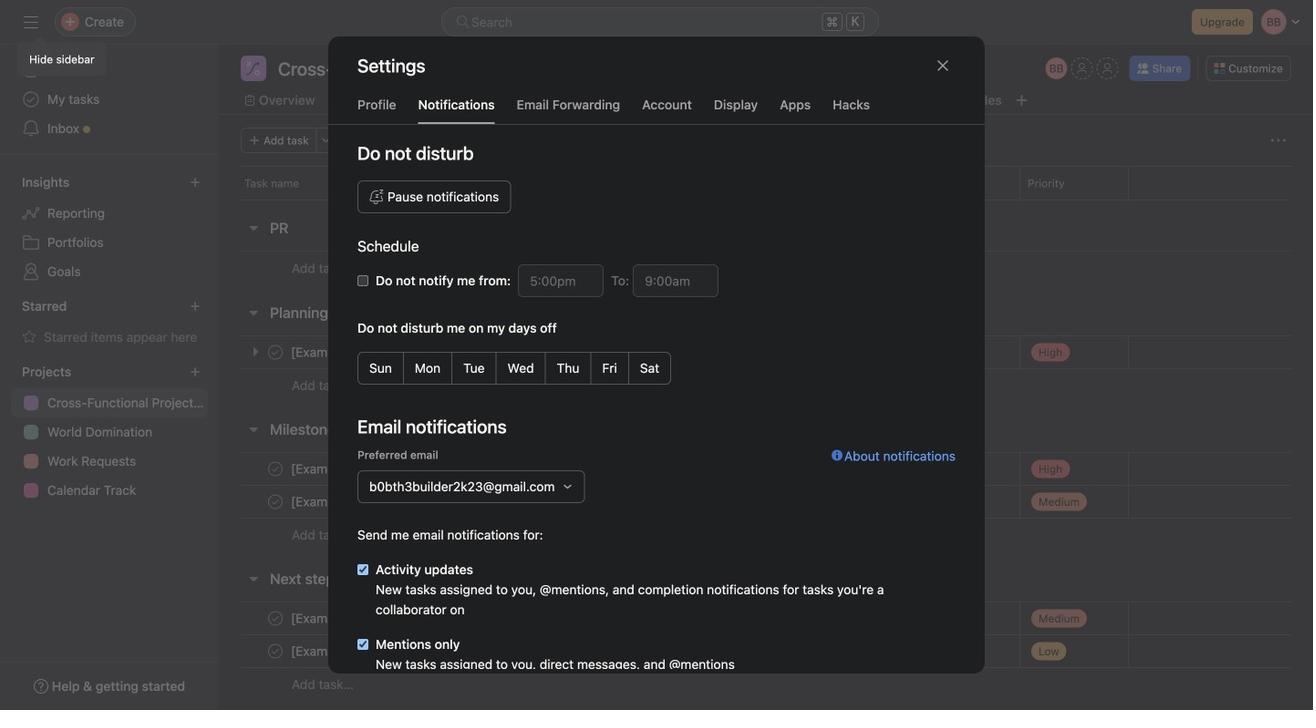Task type: describe. For each thing, give the bounding box(es) containing it.
task name text field for mark complete image inside [example] approve campaign copy cell
[[287, 610, 501, 628]]

task name text field for mark complete image inside '[example] evaluate new email marketing platform' cell
[[287, 493, 586, 511]]

mark complete image for task name text box inside [example] find venue for holiday party cell
[[264, 641, 286, 663]]

collapse task list for this group image
[[246, 572, 261, 586]]

line_and_symbols image
[[246, 61, 261, 76]]

mark complete image for task name text field at bottom
[[264, 458, 286, 480]]

[example] approve campaign copy cell
[[219, 602, 803, 636]]

mark complete image for [example] approve campaign copy cell at the bottom
[[264, 608, 286, 630]]

close this dialog image
[[936, 58, 950, 73]]

manage project members image
[[1046, 57, 1068, 79]]

projects element
[[0, 356, 219, 509]]

[example] finalize budget cell
[[219, 452, 803, 486]]

header planning tree grid
[[219, 336, 1313, 402]]

mark complete checkbox for task name text box within '[example] evaluate new email marketing platform' cell
[[264, 491, 286, 513]]

starred element
[[0, 290, 219, 356]]



Task type: vqa. For each thing, say whether or not it's contained in the screenshot.
Task Name Column Header
no



Task type: locate. For each thing, give the bounding box(es) containing it.
0 vertical spatial collapse task list for this group image
[[246, 221, 261, 235]]

task name text field inside [example] approve campaign copy cell
[[287, 610, 501, 628]]

1 vertical spatial task name text field
[[287, 610, 501, 628]]

mark complete checkbox for task name text box inside [example] approve campaign copy cell
[[264, 608, 286, 630]]

task name text field inside [example] find venue for holiday party cell
[[287, 642, 523, 661]]

1 mark complete checkbox from the top
[[264, 491, 286, 513]]

dialog
[[328, 36, 985, 710]]

mark complete checkbox inside [example] finalize budget cell
[[264, 458, 286, 480]]

row
[[219, 166, 1313, 200], [241, 199, 1291, 201], [219, 251, 1313, 285], [219, 368, 1313, 402], [219, 452, 1313, 486], [219, 485, 1313, 519], [219, 518, 1313, 552], [219, 602, 1313, 636], [219, 635, 1313, 668], [219, 668, 1313, 701]]

collapse task list for this group image for the header planning tree grid
[[246, 306, 261, 320]]

0 vertical spatial mark complete image
[[264, 491, 286, 513]]

mark complete image inside '[example] evaluate new email marketing platform' cell
[[264, 491, 286, 513]]

mark complete image for '[example] evaluate new email marketing platform' cell
[[264, 491, 286, 513]]

0 vertical spatial mark complete image
[[264, 458, 286, 480]]

mark complete image inside [example] finalize budget cell
[[264, 458, 286, 480]]

tooltip
[[18, 38, 105, 75]]

mark complete checkbox inside [example] find venue for holiday party cell
[[264, 641, 286, 663]]

1 vertical spatial collapse task list for this group image
[[246, 306, 261, 320]]

1 vertical spatial mark complete image
[[264, 641, 286, 663]]

None checkbox
[[357, 275, 368, 286]]

mark complete image
[[264, 491, 286, 513], [264, 608, 286, 630]]

1 vertical spatial mark complete image
[[264, 608, 286, 630]]

collapse task list for this group image for header milestones tree grid
[[246, 422, 261, 437]]

mark complete checkbox inside [example] approve campaign copy cell
[[264, 608, 286, 630]]

3 collapse task list for this group image from the top
[[246, 422, 261, 437]]

3 task name text field from the top
[[287, 642, 523, 661]]

header milestones tree grid
[[219, 452, 1313, 552]]

Task name text field
[[287, 460, 449, 478]]

0 vertical spatial mark complete checkbox
[[264, 491, 286, 513]]

0 vertical spatial mark complete checkbox
[[264, 458, 286, 480]]

task name text field inside '[example] evaluate new email marketing platform' cell
[[287, 493, 586, 511]]

mark complete checkbox for task name text box inside [example] find venue for holiday party cell
[[264, 641, 286, 663]]

[example] evaluate new email marketing platform cell
[[219, 485, 803, 519]]

hide sidebar image
[[24, 15, 38, 29]]

0 vertical spatial task name text field
[[287, 493, 586, 511]]

2 vertical spatial collapse task list for this group image
[[246, 422, 261, 437]]

1 vertical spatial mark complete checkbox
[[264, 608, 286, 630]]

settings tab list
[[328, 95, 985, 125]]

mark complete image
[[264, 458, 286, 480], [264, 641, 286, 663]]

header next steps tree grid
[[219, 602, 1313, 701]]

2 mark complete image from the top
[[264, 608, 286, 630]]

1 mark complete image from the top
[[264, 491, 286, 513]]

mark complete image inside [example] approve campaign copy cell
[[264, 608, 286, 630]]

2 mark complete image from the top
[[264, 641, 286, 663]]

None checkbox
[[357, 564, 368, 575], [357, 639, 368, 650], [357, 564, 368, 575], [357, 639, 368, 650]]

Mark complete checkbox
[[264, 491, 286, 513], [264, 608, 286, 630]]

2 vertical spatial task name text field
[[287, 642, 523, 661]]

mark complete image inside [example] find venue for holiday party cell
[[264, 641, 286, 663]]

None text field
[[274, 56, 525, 81], [518, 264, 604, 297], [633, 264, 719, 297], [274, 56, 525, 81], [518, 264, 604, 297], [633, 264, 719, 297]]

1 task name text field from the top
[[287, 493, 586, 511]]

Task name text field
[[287, 493, 586, 511], [287, 610, 501, 628], [287, 642, 523, 661]]

2 mark complete checkbox from the top
[[264, 608, 286, 630]]

mark complete checkbox inside '[example] evaluate new email marketing platform' cell
[[264, 491, 286, 513]]

2 task name text field from the top
[[287, 610, 501, 628]]

1 collapse task list for this group image from the top
[[246, 221, 261, 235]]

mark complete checkbox for task name text field at bottom
[[264, 458, 286, 480]]

1 vertical spatial mark complete checkbox
[[264, 641, 286, 663]]

[example] find venue for holiday party cell
[[219, 635, 803, 668]]

collapse task list for this group image
[[246, 221, 261, 235], [246, 306, 261, 320], [246, 422, 261, 437]]

1 mark complete checkbox from the top
[[264, 458, 286, 480]]

2 mark complete checkbox from the top
[[264, 641, 286, 663]]

Mark complete checkbox
[[264, 458, 286, 480], [264, 641, 286, 663]]

insights element
[[0, 166, 219, 290]]

global element
[[0, 45, 219, 154]]

2 collapse task list for this group image from the top
[[246, 306, 261, 320]]

1 mark complete image from the top
[[264, 458, 286, 480]]



